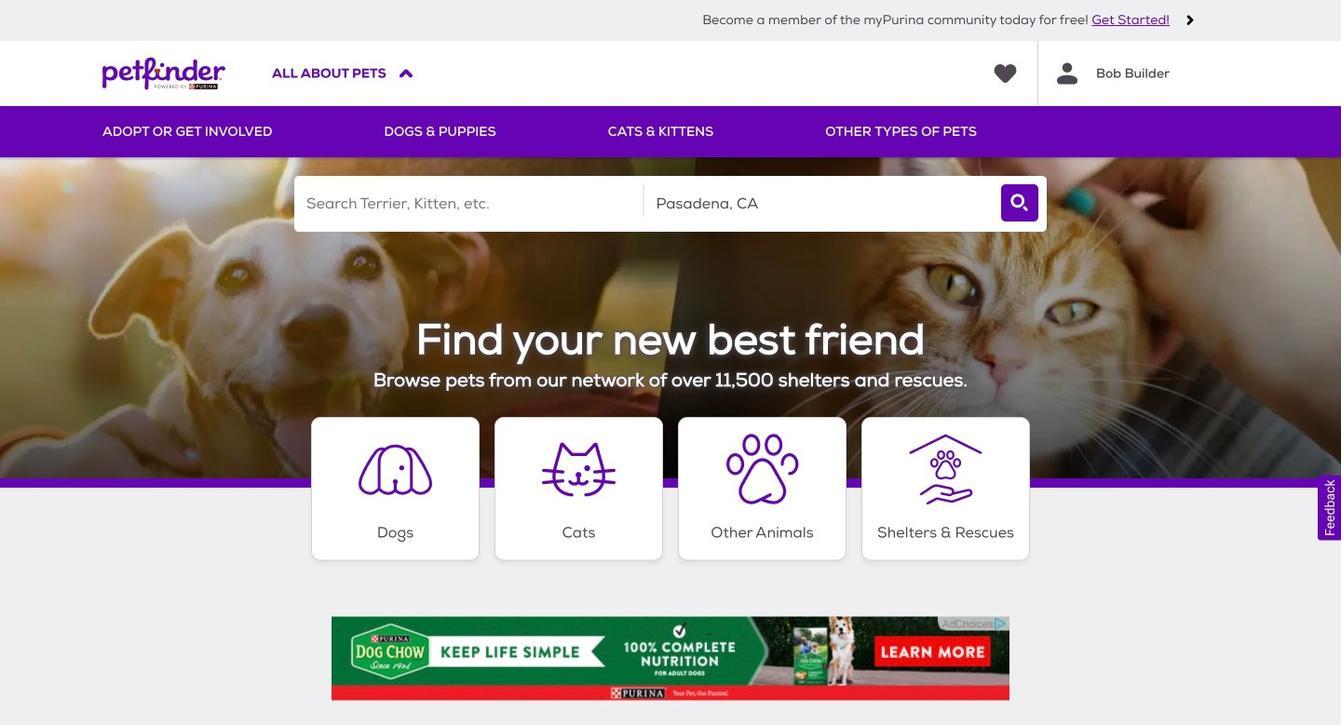 Task type: locate. For each thing, give the bounding box(es) containing it.
Enter City, State, or ZIP text field
[[644, 176, 993, 232]]

Search Terrier, Kitten, etc. text field
[[294, 176, 643, 232]]

advertisement element
[[332, 617, 1010, 701]]



Task type: describe. For each thing, give the bounding box(es) containing it.
petfinder logo image
[[103, 41, 226, 106]]

primary element
[[103, 106, 1239, 157]]



